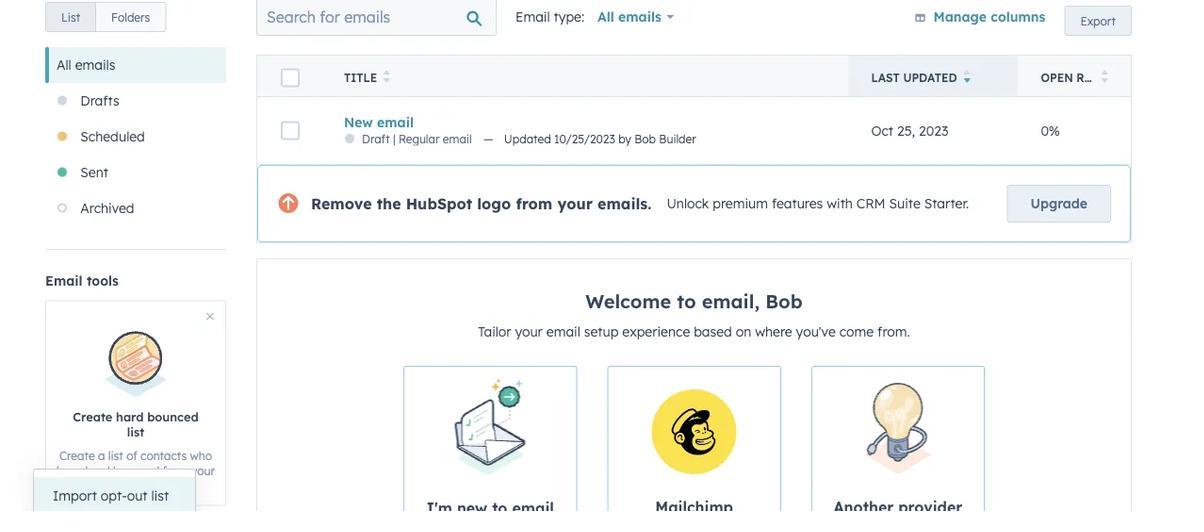 Task type: describe. For each thing, give the bounding box(es) containing it.
last updated button
[[849, 55, 1019, 97]]

all emails button
[[592, 0, 676, 36]]

remove the hubspot logo from your emails.
[[311, 194, 652, 213]]

archived button
[[45, 190, 226, 226]]

updated
[[504, 132, 551, 146]]

0 vertical spatial bounced
[[147, 409, 199, 424]]

new email
[[344, 114, 414, 130]]

manage columns button
[[914, 6, 1046, 30]]

2 horizontal spatial email
[[547, 323, 581, 340]]

create hard bounced list create a list of contacts who have hard bounced from your emails
[[57, 409, 215, 494]]

1 horizontal spatial hard
[[116, 409, 144, 424]]

descending sort. press to sort ascending. element
[[964, 70, 971, 86]]

all emails inside popup button
[[598, 8, 662, 25]]

builder
[[659, 132, 697, 146]]

email tools
[[45, 272, 119, 289]]

by
[[619, 132, 632, 146]]

updated
[[904, 71, 957, 85]]

oct
[[872, 122, 894, 139]]

all inside popup button
[[598, 8, 614, 25]]

columns
[[991, 8, 1046, 25]]

1 vertical spatial list
[[108, 448, 123, 462]]

draft | regular email
[[362, 132, 472, 146]]

close image
[[206, 313, 214, 320]]

manage
[[934, 8, 987, 25]]

setup
[[584, 323, 619, 340]]

export button
[[1065, 6, 1132, 36]]

10/25/2023
[[554, 132, 615, 146]]

unlock premium features with crm suite starter.
[[667, 195, 969, 212]]

come
[[840, 323, 874, 340]]

a
[[98, 448, 105, 462]]

group containing list
[[45, 2, 166, 32]]

on
[[736, 323, 752, 340]]

|
[[393, 132, 396, 146]]

hubspot
[[406, 194, 473, 213]]

open
[[1041, 71, 1074, 85]]

new
[[344, 114, 373, 130]]

to
[[677, 289, 696, 313]]

the
[[377, 194, 401, 213]]

have
[[57, 464, 82, 478]]

import opt-out list button
[[34, 477, 195, 511]]

type:
[[554, 8, 585, 25]]

last
[[872, 71, 900, 85]]

logo
[[477, 194, 511, 213]]

1 horizontal spatial bob
[[766, 289, 803, 313]]

experience
[[623, 323, 690, 340]]

all emails inside button
[[57, 57, 115, 73]]

export
[[1081, 14, 1116, 28]]

with
[[827, 195, 853, 212]]

descending sort. press to sort ascending. image
[[964, 70, 971, 83]]

upgrade link
[[1007, 185, 1112, 223]]

all emails button
[[45, 47, 226, 83]]

email for email type:
[[516, 8, 550, 25]]

press to sort. image
[[383, 70, 390, 83]]

your inside the "create hard bounced list create a list of contacts who have hard bounced from your emails"
[[191, 464, 215, 478]]

1 vertical spatial create
[[59, 448, 95, 462]]

Search for emails search field
[[256, 0, 497, 36]]

oct 25, 2023
[[872, 122, 949, 139]]

last updated
[[872, 71, 957, 85]]

premium
[[713, 195, 768, 212]]

Folders button
[[95, 2, 166, 32]]

sent
[[80, 164, 108, 181]]

25,
[[898, 122, 916, 139]]

0 horizontal spatial bob
[[635, 132, 656, 146]]

— updated 10/25/2023 by bob builder
[[480, 132, 697, 146]]

regular
[[399, 132, 440, 146]]



Task type: locate. For each thing, give the bounding box(es) containing it.
list right out on the left of the page
[[151, 487, 169, 504]]

email type:
[[516, 8, 585, 25]]

1 vertical spatial hard
[[85, 464, 110, 478]]

press to sort. element for open rate
[[1102, 70, 1109, 86]]

welcome
[[586, 289, 671, 313]]

0 vertical spatial from
[[516, 194, 553, 213]]

1 horizontal spatial press to sort. element
[[1102, 70, 1109, 86]]

from.
[[878, 323, 911, 340]]

manage columns
[[934, 8, 1046, 25]]

drafts
[[80, 92, 120, 109]]

hard
[[116, 409, 144, 424], [85, 464, 110, 478]]

group
[[45, 2, 166, 32]]

bob
[[635, 132, 656, 146], [766, 289, 803, 313]]

0 horizontal spatial hard
[[85, 464, 110, 478]]

None checkbox
[[404, 366, 577, 511], [608, 366, 781, 511], [812, 366, 985, 511], [404, 366, 577, 511], [608, 366, 781, 511], [812, 366, 985, 511]]

press to sort. element right open
[[1102, 70, 1109, 86]]

1 vertical spatial your
[[515, 323, 543, 340]]

1 horizontal spatial all
[[598, 8, 614, 25]]

email left type:
[[516, 8, 550, 25]]

1 vertical spatial email
[[45, 272, 83, 289]]

1 horizontal spatial from
[[516, 194, 553, 213]]

1 horizontal spatial all emails
[[598, 8, 662, 25]]

2 press to sort. element from the left
[[1102, 70, 1109, 86]]

bob up where
[[766, 289, 803, 313]]

2 vertical spatial email
[[547, 323, 581, 340]]

list right a
[[108, 448, 123, 462]]

list for opt-
[[151, 487, 169, 504]]

0 horizontal spatial list
[[108, 448, 123, 462]]

open rate button
[[1019, 55, 1132, 97]]

emails up drafts
[[75, 57, 115, 73]]

email left setup
[[547, 323, 581, 340]]

create
[[73, 409, 113, 424], [59, 448, 95, 462]]

tailor your email setup experience based on where you've come from.
[[478, 323, 911, 340]]

bounced down of
[[113, 464, 159, 478]]

from down contacts
[[163, 464, 188, 478]]

scheduled button
[[45, 119, 226, 155]]

0 horizontal spatial all
[[57, 57, 71, 73]]

press to sort. element inside open rate button
[[1102, 70, 1109, 86]]

suite
[[890, 195, 921, 212]]

folders
[[111, 10, 150, 24]]

import opt-out list
[[53, 487, 169, 504]]

press to sort. element right title
[[383, 70, 390, 86]]

email left —
[[443, 132, 472, 146]]

email
[[516, 8, 550, 25], [45, 272, 83, 289]]

list inside button
[[151, 487, 169, 504]]

starter.
[[925, 195, 969, 212]]

open rate
[[1041, 71, 1106, 85]]

bounced up contacts
[[147, 409, 199, 424]]

where
[[755, 323, 793, 340]]

draft
[[362, 132, 390, 146]]

1 vertical spatial bob
[[766, 289, 803, 313]]

0 vertical spatial email
[[377, 114, 414, 130]]

list up of
[[127, 424, 144, 439]]

0%
[[1041, 122, 1061, 139]]

your right tailor
[[515, 323, 543, 340]]

0 vertical spatial all
[[598, 8, 614, 25]]

emails inside the "create hard bounced list create a list of contacts who have hard bounced from your emails"
[[118, 480, 153, 494]]

emails inside button
[[75, 57, 115, 73]]

all inside button
[[57, 57, 71, 73]]

2 vertical spatial emails
[[118, 480, 153, 494]]

press to sort. element for title
[[383, 70, 390, 86]]

create up have
[[59, 448, 95, 462]]

tools
[[87, 272, 119, 289]]

2023
[[919, 122, 949, 139]]

2 horizontal spatial your
[[558, 194, 593, 213]]

remove
[[311, 194, 372, 213]]

1 horizontal spatial list
[[127, 424, 144, 439]]

upgrade
[[1031, 195, 1088, 212]]

0 horizontal spatial press to sort. element
[[383, 70, 390, 86]]

from
[[516, 194, 553, 213], [163, 464, 188, 478]]

1 vertical spatial all
[[57, 57, 71, 73]]

2 horizontal spatial list
[[151, 487, 169, 504]]

1 horizontal spatial emails
[[118, 480, 153, 494]]

your down 'who'
[[191, 464, 215, 478]]

hard down a
[[85, 464, 110, 478]]

0 horizontal spatial email
[[45, 272, 83, 289]]

all emails
[[598, 8, 662, 25], [57, 57, 115, 73]]

all emails right type:
[[598, 8, 662, 25]]

0 horizontal spatial email
[[377, 114, 414, 130]]

features
[[772, 195, 823, 212]]

—
[[484, 132, 493, 146]]

bounced
[[147, 409, 199, 424], [113, 464, 159, 478]]

2 vertical spatial list
[[151, 487, 169, 504]]

press to sort. element inside the title button
[[383, 70, 390, 86]]

your
[[558, 194, 593, 213], [515, 323, 543, 340], [191, 464, 215, 478]]

tailor
[[478, 323, 511, 340]]

press to sort. image
[[1102, 70, 1109, 83]]

your left 'emails.'
[[558, 194, 593, 213]]

list
[[61, 10, 80, 24]]

list for hard
[[127, 424, 144, 439]]

crm
[[857, 195, 886, 212]]

0 horizontal spatial your
[[191, 464, 215, 478]]

emails right type:
[[619, 8, 662, 25]]

1 horizontal spatial email
[[516, 8, 550, 25]]

title
[[344, 71, 377, 85]]

based
[[694, 323, 732, 340]]

from right logo
[[516, 194, 553, 213]]

who
[[190, 448, 212, 462]]

0 vertical spatial hard
[[116, 409, 144, 424]]

0 vertical spatial create
[[73, 409, 113, 424]]

unlock
[[667, 195, 709, 212]]

emails
[[619, 8, 662, 25], [75, 57, 115, 73], [118, 480, 153, 494]]

of
[[126, 448, 137, 462]]

email left tools
[[45, 272, 83, 289]]

0 vertical spatial bob
[[635, 132, 656, 146]]

list
[[127, 424, 144, 439], [108, 448, 123, 462], [151, 487, 169, 504]]

1 vertical spatial all emails
[[57, 57, 115, 73]]

all emails up drafts
[[57, 57, 115, 73]]

0 vertical spatial all emails
[[598, 8, 662, 25]]

emails inside popup button
[[619, 8, 662, 25]]

bob right "by" at the right of the page
[[635, 132, 656, 146]]

1 press to sort. element from the left
[[383, 70, 390, 86]]

contacts
[[141, 448, 187, 462]]

0 vertical spatial email
[[516, 8, 550, 25]]

all down list button
[[57, 57, 71, 73]]

emails.
[[598, 194, 652, 213]]

sent button
[[45, 155, 226, 190]]

0 horizontal spatial from
[[163, 464, 188, 478]]

title button
[[321, 55, 849, 97]]

email,
[[702, 289, 760, 313]]

archived
[[80, 200, 134, 216]]

email for email tools
[[45, 272, 83, 289]]

1 vertical spatial emails
[[75, 57, 115, 73]]

opt-
[[101, 487, 127, 504]]

new email link
[[344, 114, 826, 130]]

all right type:
[[598, 8, 614, 25]]

drafts button
[[45, 83, 226, 119]]

welcome to email, bob
[[586, 289, 803, 313]]

emails down of
[[118, 480, 153, 494]]

List button
[[45, 2, 96, 32]]

2 horizontal spatial emails
[[619, 8, 662, 25]]

1 vertical spatial bounced
[[113, 464, 159, 478]]

scheduled
[[80, 128, 145, 145]]

0 horizontal spatial emails
[[75, 57, 115, 73]]

0 vertical spatial list
[[127, 424, 144, 439]]

email
[[377, 114, 414, 130], [443, 132, 472, 146], [547, 323, 581, 340]]

1 horizontal spatial email
[[443, 132, 472, 146]]

0 horizontal spatial all emails
[[57, 57, 115, 73]]

hard up of
[[116, 409, 144, 424]]

1 horizontal spatial your
[[515, 323, 543, 340]]

0 vertical spatial your
[[558, 194, 593, 213]]

you've
[[796, 323, 836, 340]]

email up |
[[377, 114, 414, 130]]

2 vertical spatial your
[[191, 464, 215, 478]]

create up a
[[73, 409, 113, 424]]

1 vertical spatial email
[[443, 132, 472, 146]]

0 vertical spatial emails
[[619, 8, 662, 25]]

1 vertical spatial from
[[163, 464, 188, 478]]

rate
[[1077, 71, 1106, 85]]

press to sort. element
[[383, 70, 390, 86], [1102, 70, 1109, 86]]

import
[[53, 487, 97, 504]]

from inside the "create hard bounced list create a list of contacts who have hard bounced from your emails"
[[163, 464, 188, 478]]

out
[[127, 487, 148, 504]]



Task type: vqa. For each thing, say whether or not it's contained in the screenshot.
type:
yes



